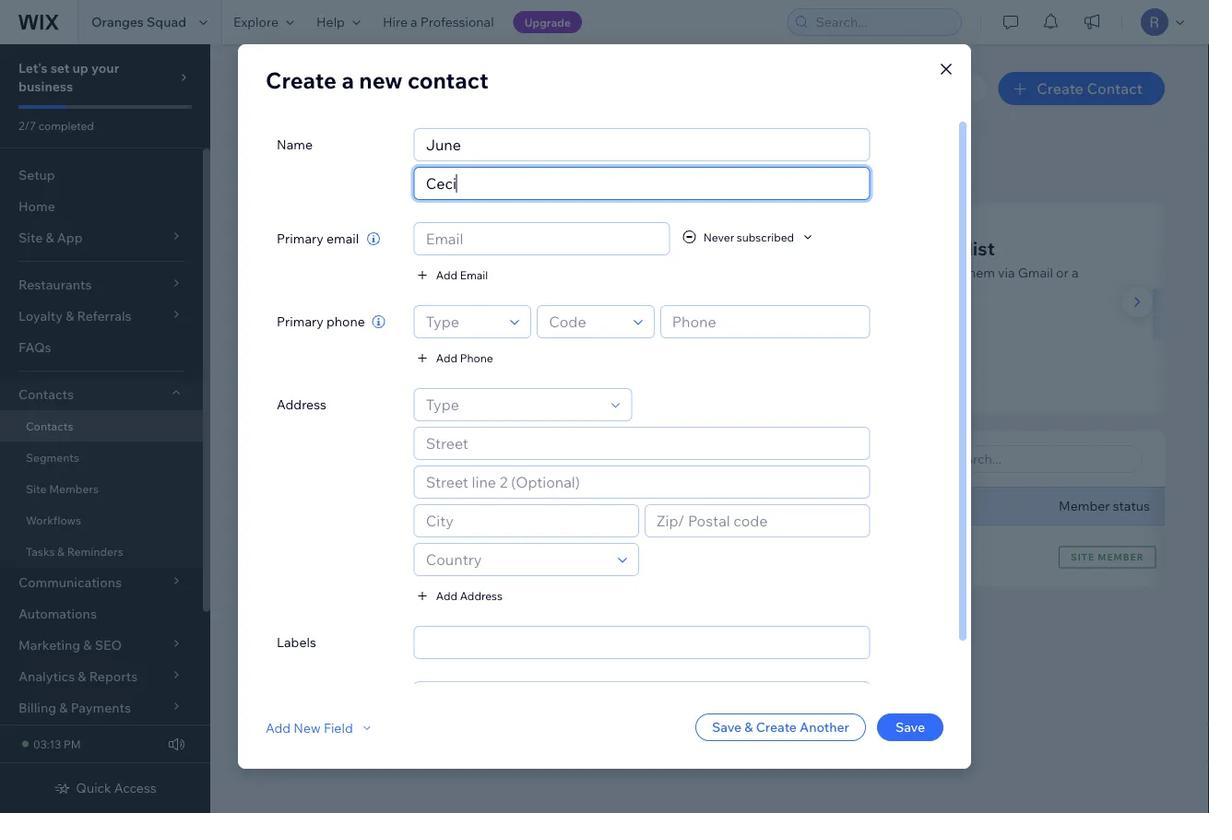 Task type: vqa. For each thing, say whether or not it's contained in the screenshot.
30
no



Task type: describe. For each thing, give the bounding box(es) containing it.
likely
[[282, 281, 313, 297]]

a inside grow your contact list add contacts by importing them via gmail or a csv file.
[[1072, 265, 1079, 281]]

hire
[[383, 14, 408, 30]]

member status
[[1059, 498, 1150, 514]]

field
[[324, 720, 353, 736]]

primary for primary email
[[277, 231, 324, 247]]

add for add email
[[436, 268, 457, 282]]

contacts up the "segments"
[[26, 419, 73, 433]]

import for import
[[918, 79, 965, 98]]

leads
[[319, 237, 366, 260]]

become
[[331, 281, 380, 297]]

manage
[[359, 107, 415, 125]]

upgrade
[[525, 15, 571, 29]]

Email field
[[420, 223, 664, 255]]

get leads with google ads launch a google ads campaign to target people likely to become leads.
[[282, 237, 572, 297]]

view,
[[255, 107, 291, 125]]

import contacts
[[817, 326, 917, 342]]

explore
[[233, 14, 279, 30]]

add inside grow your contact list add contacts by importing them via gmail or a csv file.
[[801, 265, 826, 281]]

oranges
[[91, 14, 144, 30]]

0 horizontal spatial contact
[[408, 66, 488, 94]]

with
[[370, 237, 408, 260]]

primary for primary phone
[[277, 314, 324, 330]]

Country field
[[420, 544, 613, 576]]

faqs
[[18, 339, 51, 356]]

faqs link
[[0, 332, 203, 363]]

labels
[[277, 635, 316, 651]]

)
[[427, 451, 432, 467]]

1 and from the left
[[329, 107, 355, 125]]

create for create contact
[[1037, 79, 1084, 98]]

help
[[316, 14, 345, 30]]

learn
[[674, 107, 713, 125]]

add phone button
[[414, 350, 493, 366]]

contacts view, filter and manage all of your site's customers and leads. learn more
[[255, 72, 752, 125]]

create contact button
[[998, 72, 1165, 105]]

create for create a new contact
[[266, 66, 337, 94]]

quick access button
[[54, 780, 156, 797]]

import button
[[895, 72, 987, 105]]

people
[[530, 265, 572, 281]]

site members link
[[0, 473, 203, 505]]

tasks & reminders link
[[0, 536, 203, 567]]

save & create another button
[[695, 714, 866, 742]]

2/7 completed
[[18, 119, 94, 132]]

contacts inside popup button
[[18, 386, 74, 403]]

pm
[[64, 737, 81, 751]]

csv
[[801, 281, 827, 297]]

primary phone
[[277, 314, 365, 330]]

1 horizontal spatial email
[[577, 498, 610, 514]]

launch
[[282, 265, 326, 281]]

(
[[417, 451, 421, 467]]

for
[[360, 150, 387, 174]]

a inside get leads with google ads launch a google ads campaign to target people likely to become leads.
[[329, 265, 336, 281]]

automations
[[18, 606, 97, 622]]

quick
[[76, 780, 111, 796]]

list containing get leads with google ads
[[252, 204, 1209, 413]]

you
[[392, 150, 426, 174]]

go to google ads button
[[282, 320, 423, 348]]

never
[[703, 230, 734, 244]]

tasks
[[26, 545, 55, 558]]

save & create another
[[712, 719, 849, 736]]

name
[[277, 137, 313, 153]]

filter
[[294, 107, 326, 125]]

add new field
[[266, 720, 353, 736]]

via
[[998, 265, 1015, 281]]

save for save
[[895, 719, 925, 736]]

your inside contacts view, filter and manage all of your site's customers and leads. learn more
[[454, 107, 484, 125]]

get
[[282, 237, 314, 260]]

add email
[[436, 268, 488, 282]]

1 vertical spatial search... field
[[944, 446, 1136, 472]]

let's
[[18, 60, 48, 76]]

list
[[968, 237, 995, 260]]

1 vertical spatial to
[[316, 281, 328, 297]]

completed
[[38, 119, 94, 132]]

sidebar element
[[0, 44, 210, 814]]

0 vertical spatial address
[[277, 397, 326, 413]]

import contacts button
[[801, 320, 934, 348]]

a right hire
[[411, 14, 418, 30]]

03:13
[[33, 737, 61, 751]]

add phone
[[436, 351, 493, 365]]

anderson
[[410, 547, 478, 565]]

2 and from the left
[[601, 107, 627, 125]]

0 vertical spatial to
[[475, 265, 488, 281]]

create a new contact
[[266, 66, 488, 94]]

new
[[294, 720, 321, 736]]

oranges squad
[[91, 14, 186, 30]]

create inside button
[[756, 719, 797, 736]]

address inside add address button
[[460, 589, 503, 603]]

never subscribed button
[[681, 229, 816, 245]]

go
[[299, 326, 317, 342]]

target
[[490, 265, 527, 281]]

contact
[[1087, 79, 1143, 98]]



Task type: locate. For each thing, give the bounding box(es) containing it.
2 vertical spatial your
[[852, 237, 892, 260]]

new
[[359, 66, 403, 94]]

your right up
[[91, 60, 119, 76]]

email
[[460, 268, 488, 282], [577, 498, 610, 514]]

quick access
[[76, 780, 156, 796]]

save for save & create another
[[712, 719, 742, 736]]

& inside tasks & reminders link
[[57, 545, 65, 558]]

add address
[[436, 589, 503, 603]]

1 vertical spatial address
[[460, 589, 503, 603]]

list
[[252, 204, 1209, 413]]

1 vertical spatial type field
[[420, 389, 606, 421]]

0 horizontal spatial &
[[57, 545, 65, 558]]

2 horizontal spatial your
[[852, 237, 892, 260]]

google up become
[[339, 265, 384, 281]]

your right of
[[454, 107, 484, 125]]

contacts down faqs
[[18, 386, 74, 403]]

set
[[50, 60, 70, 76]]

primary down likely
[[277, 314, 324, 330]]

1 horizontal spatial &
[[745, 719, 753, 736]]

create inside "button"
[[1037, 79, 1084, 98]]

and
[[329, 107, 355, 125], [601, 107, 627, 125]]

0 vertical spatial search... field
[[810, 9, 956, 35]]

2 vertical spatial google
[[335, 326, 380, 342]]

leads. up 'first name' field
[[630, 107, 670, 125]]

segments link
[[0, 442, 203, 473]]

( 1 )
[[417, 451, 432, 467]]

1 horizontal spatial save
[[895, 719, 925, 736]]

business
[[18, 78, 73, 95]]

1 primary from the top
[[277, 231, 324, 247]]

campaign
[[413, 265, 472, 281]]

0 horizontal spatial address
[[277, 397, 326, 413]]

1 vertical spatial ads
[[386, 265, 410, 281]]

member left the status
[[1059, 498, 1110, 514]]

Code field
[[543, 306, 628, 338]]

by
[[884, 265, 898, 281]]

0 vertical spatial phone
[[460, 351, 493, 365]]

0 horizontal spatial site
[[26, 482, 47, 496]]

site inside sidebar element
[[26, 482, 47, 496]]

phone
[[460, 351, 493, 365], [738, 498, 777, 514]]

import inside list
[[817, 326, 859, 342]]

site down the "segments"
[[26, 482, 47, 496]]

email left target
[[460, 268, 488, 282]]

email inside button
[[460, 268, 488, 282]]

1 vertical spatial primary
[[277, 314, 324, 330]]

email down street field
[[577, 498, 610, 514]]

or
[[1056, 265, 1069, 281]]

0 horizontal spatial phone
[[460, 351, 493, 365]]

1 horizontal spatial phone
[[738, 498, 777, 514]]

0 vertical spatial import
[[918, 79, 965, 98]]

site member
[[1071, 552, 1144, 563]]

leads. inside contacts view, filter and manage all of your site's customers and leads. learn more
[[630, 107, 670, 125]]

1 horizontal spatial create
[[756, 719, 797, 736]]

to down launch
[[316, 281, 328, 297]]

ruby anderson
[[371, 547, 478, 565]]

ruby
[[371, 547, 407, 565]]

file.
[[830, 281, 851, 297]]

address down "country" field
[[460, 589, 503, 603]]

add up csv
[[801, 265, 826, 281]]

0 vertical spatial email
[[460, 268, 488, 282]]

Phone field
[[667, 306, 864, 338]]

add email button
[[414, 267, 488, 283]]

contacts button
[[0, 379, 203, 410]]

add down add email button
[[436, 351, 457, 365]]

0 vertical spatial member
[[1059, 498, 1110, 514]]

contact up of
[[408, 66, 488, 94]]

contacts
[[829, 265, 881, 281]]

0 vertical spatial your
[[91, 60, 119, 76]]

contacts inside contacts view, filter and manage all of your site's customers and leads. learn more
[[255, 72, 367, 105]]

1 vertical spatial email
[[577, 498, 610, 514]]

0 vertical spatial ads
[[481, 237, 516, 260]]

contact up importing
[[896, 237, 964, 260]]

never subscribed
[[703, 230, 794, 244]]

leads. down with
[[383, 281, 418, 297]]

grow
[[801, 237, 848, 260]]

& for tasks
[[57, 545, 65, 558]]

home link
[[0, 191, 203, 222]]

your up contacts
[[852, 237, 892, 260]]

Street field
[[420, 428, 864, 459]]

filter button
[[790, 446, 872, 473]]

2 horizontal spatial create
[[1037, 79, 1084, 98]]

add inside "button"
[[266, 720, 291, 736]]

create up the filter
[[266, 66, 337, 94]]

a down leads
[[329, 265, 336, 281]]

create contact
[[1037, 79, 1143, 98]]

member down the status
[[1098, 552, 1144, 563]]

hire a professional link
[[372, 0, 505, 44]]

1 vertical spatial &
[[745, 719, 753, 736]]

1 vertical spatial google
[[339, 265, 384, 281]]

primary email
[[277, 231, 359, 247]]

google down become
[[335, 326, 380, 342]]

setup
[[18, 167, 55, 183]]

contacts
[[255, 72, 367, 105], [862, 326, 917, 342], [18, 386, 74, 403], [26, 419, 73, 433]]

2 primary from the top
[[277, 314, 324, 330]]

site down the member status
[[1071, 552, 1095, 563]]

google inside button
[[335, 326, 380, 342]]

& left another
[[745, 719, 753, 736]]

1 horizontal spatial your
[[454, 107, 484, 125]]

to left target
[[475, 265, 488, 281]]

add address button
[[414, 588, 503, 604]]

1 vertical spatial your
[[454, 107, 484, 125]]

create left contact
[[1037, 79, 1084, 98]]

grow your contact list add contacts by importing them via gmail or a csv file.
[[801, 237, 1079, 297]]

0 horizontal spatial and
[[329, 107, 355, 125]]

add for add phone
[[436, 351, 457, 365]]

Search... field
[[810, 9, 956, 35], [944, 446, 1136, 472]]

2/7
[[18, 119, 36, 132]]

a left new
[[342, 66, 354, 94]]

a
[[411, 14, 418, 30], [342, 66, 354, 94], [329, 265, 336, 281], [1072, 265, 1079, 281]]

None field
[[431, 627, 864, 659], [420, 683, 843, 714], [431, 627, 864, 659], [420, 683, 843, 714]]

site members
[[26, 482, 99, 496]]

them
[[964, 265, 995, 281]]

0 vertical spatial site
[[26, 482, 47, 496]]

rubyanndersson@gmail.com
[[577, 548, 752, 564]]

add new field button
[[266, 720, 375, 736]]

workflows link
[[0, 505, 203, 536]]

1 horizontal spatial contact
[[896, 237, 964, 260]]

a right or
[[1072, 265, 1079, 281]]

add down anderson in the bottom of the page
[[436, 589, 457, 603]]

leads. inside get leads with google ads launch a google ads campaign to target people likely to become leads.
[[383, 281, 418, 297]]

workflows
[[26, 513, 81, 527]]

0 vertical spatial &
[[57, 545, 65, 558]]

learn more button
[[674, 105, 752, 127]]

google up the 'campaign'
[[413, 237, 477, 260]]

your inside grow your contact list add contacts by importing them via gmail or a csv file.
[[852, 237, 892, 260]]

and right the filter
[[329, 107, 355, 125]]

0 vertical spatial type field
[[420, 306, 505, 338]]

phone inside add phone button
[[460, 351, 493, 365]]

0 horizontal spatial save
[[712, 719, 742, 736]]

address down go on the left of page
[[277, 397, 326, 413]]

search... field up the member status
[[944, 446, 1136, 472]]

1 vertical spatial contact
[[896, 237, 964, 260]]

0 vertical spatial google
[[413, 237, 477, 260]]

contacts inside button
[[862, 326, 917, 342]]

1 vertical spatial leads.
[[383, 281, 418, 297]]

add for add new field
[[266, 720, 291, 736]]

type field down add phone
[[420, 389, 606, 421]]

1 type field from the top
[[420, 306, 505, 338]]

to
[[475, 265, 488, 281], [316, 281, 328, 297], [320, 326, 332, 342]]

phone
[[326, 314, 365, 330]]

member
[[1059, 498, 1110, 514], [1098, 552, 1144, 563]]

0 vertical spatial leads.
[[630, 107, 670, 125]]

site for site member
[[1071, 552, 1095, 563]]

create
[[266, 66, 337, 94], [1037, 79, 1084, 98], [756, 719, 797, 736]]

1 save from the left
[[712, 719, 742, 736]]

gmail
[[1018, 265, 1053, 281]]

tasks & reminders
[[26, 545, 123, 558]]

save button
[[877, 714, 944, 742]]

primary up launch
[[277, 231, 324, 247]]

2 vertical spatial ads
[[383, 326, 407, 342]]

1 vertical spatial phone
[[738, 498, 777, 514]]

of
[[437, 107, 450, 125]]

1 vertical spatial site
[[1071, 552, 1095, 563]]

ads down with
[[386, 265, 410, 281]]

2 type field from the top
[[420, 389, 606, 421]]

0 horizontal spatial your
[[91, 60, 119, 76]]

contacts up the filter
[[255, 72, 367, 105]]

City field
[[420, 505, 633, 537]]

create left another
[[756, 719, 797, 736]]

add for add address
[[436, 589, 457, 603]]

& inside save & create another button
[[745, 719, 753, 736]]

contact inside grow your contact list add contacts by importing them via gmail or a csv file.
[[896, 237, 964, 260]]

import for import contacts
[[817, 326, 859, 342]]

1 vertical spatial member
[[1098, 552, 1144, 563]]

add left new
[[266, 720, 291, 736]]

1 vertical spatial import
[[817, 326, 859, 342]]

2 vertical spatial to
[[320, 326, 332, 342]]

importing
[[901, 265, 961, 281]]

ads inside button
[[383, 326, 407, 342]]

0 horizontal spatial email
[[460, 268, 488, 282]]

site for site members
[[26, 482, 47, 496]]

ads up target
[[481, 237, 516, 260]]

and up 'first name' field
[[601, 107, 627, 125]]

segments
[[26, 451, 79, 464]]

your inside let's set up your business
[[91, 60, 119, 76]]

all
[[418, 107, 433, 125]]

0 vertical spatial primary
[[277, 231, 324, 247]]

& for save
[[745, 719, 753, 736]]

email
[[326, 231, 359, 247]]

Street line 2 (Optional) field
[[420, 467, 864, 498]]

2 save from the left
[[895, 719, 925, 736]]

add
[[801, 265, 826, 281], [436, 268, 457, 282], [436, 351, 457, 365], [436, 589, 457, 603], [266, 720, 291, 736]]

to inside button
[[320, 326, 332, 342]]

0 horizontal spatial import
[[817, 326, 859, 342]]

& right tasks
[[57, 545, 65, 558]]

members
[[49, 482, 99, 496]]

let's set up your business
[[18, 60, 119, 95]]

Last name field
[[420, 168, 864, 199]]

First name field
[[420, 129, 864, 160]]

Zip/ Postal code field
[[651, 505, 864, 537]]

Type field
[[420, 306, 505, 338], [420, 389, 606, 421]]

contacts down the by on the top right
[[862, 326, 917, 342]]

your
[[91, 60, 119, 76], [454, 107, 484, 125], [852, 237, 892, 260]]

0 horizontal spatial leads.
[[383, 281, 418, 297]]

&
[[57, 545, 65, 558], [745, 719, 753, 736]]

suggested
[[255, 150, 356, 174]]

suggested for you
[[255, 150, 426, 174]]

type field up add phone
[[420, 306, 505, 338]]

site's
[[488, 107, 522, 125]]

hire a professional
[[383, 14, 494, 30]]

1 horizontal spatial import
[[918, 79, 965, 98]]

access
[[114, 780, 156, 796]]

add left target
[[436, 268, 457, 282]]

ads right phone
[[383, 326, 407, 342]]

0 horizontal spatial create
[[266, 66, 337, 94]]

1 horizontal spatial address
[[460, 589, 503, 603]]

search... field up import button
[[810, 9, 956, 35]]

contacts link
[[0, 410, 203, 442]]

0 vertical spatial contact
[[408, 66, 488, 94]]

help button
[[305, 0, 372, 44]]

1 horizontal spatial leads.
[[630, 107, 670, 125]]

to right go on the left of page
[[320, 326, 332, 342]]

another
[[800, 719, 849, 736]]

1 horizontal spatial site
[[1071, 552, 1095, 563]]

automations link
[[0, 599, 203, 630]]

import
[[918, 79, 965, 98], [817, 326, 859, 342]]

1 horizontal spatial and
[[601, 107, 627, 125]]

squad
[[147, 14, 186, 30]]



